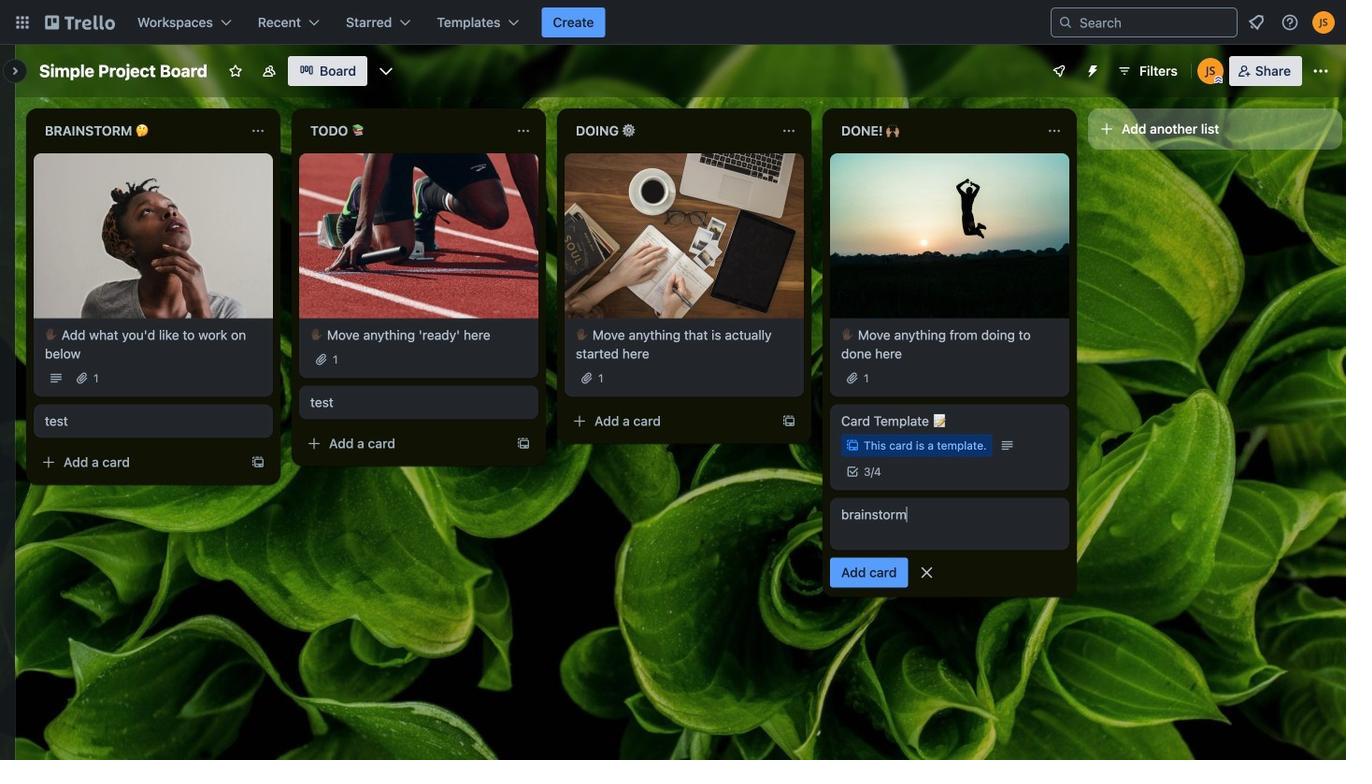Task type: locate. For each thing, give the bounding box(es) containing it.
create from template… image
[[782, 414, 797, 429], [516, 436, 531, 451]]

0 horizontal spatial create from template… image
[[516, 436, 531, 451]]

None text field
[[299, 116, 509, 146], [565, 116, 774, 146], [299, 116, 509, 146], [565, 116, 774, 146]]

john smith (johnsmith38824343) image down search field
[[1198, 58, 1224, 84]]

1 horizontal spatial create from template… image
[[782, 414, 797, 429]]

None text field
[[34, 116, 243, 146], [830, 116, 1040, 146], [34, 116, 243, 146], [830, 116, 1040, 146]]

show menu image
[[1312, 62, 1331, 80]]

Board name text field
[[30, 56, 217, 86]]

john smith (johnsmith38824343) image right open information menu icon
[[1313, 11, 1335, 34]]

cancel image
[[918, 564, 936, 582]]

search image
[[1059, 15, 1073, 30]]

1 horizontal spatial john smith (johnsmith38824343) image
[[1313, 11, 1335, 34]]

workspace visible image
[[262, 64, 277, 79]]

0 horizontal spatial john smith (johnsmith38824343) image
[[1198, 58, 1224, 84]]

this member is an admin of this board. image
[[1214, 76, 1223, 84]]

john smith (johnsmith38824343) image
[[1313, 11, 1335, 34], [1198, 58, 1224, 84]]



Task type: describe. For each thing, give the bounding box(es) containing it.
0 vertical spatial john smith (johnsmith38824343) image
[[1313, 11, 1335, 34]]

create from template… image
[[251, 455, 266, 470]]

automation image
[[1078, 56, 1104, 82]]

customize views image
[[377, 62, 396, 80]]

back to home image
[[45, 7, 115, 37]]

primary element
[[0, 0, 1347, 45]]

1 vertical spatial create from template… image
[[516, 436, 531, 451]]

0 notifications image
[[1246, 11, 1268, 34]]

open information menu image
[[1281, 13, 1300, 32]]

star or unstar board image
[[228, 64, 243, 79]]

power ups image
[[1052, 64, 1067, 79]]

Enter a title for this card… text field
[[830, 498, 1070, 550]]

1 vertical spatial john smith (johnsmith38824343) image
[[1198, 58, 1224, 84]]

0 vertical spatial create from template… image
[[782, 414, 797, 429]]

Search field
[[1073, 9, 1237, 36]]



Task type: vqa. For each thing, say whether or not it's contained in the screenshot.
John Smith (johnsmith38824343) icon within Primary element
yes



